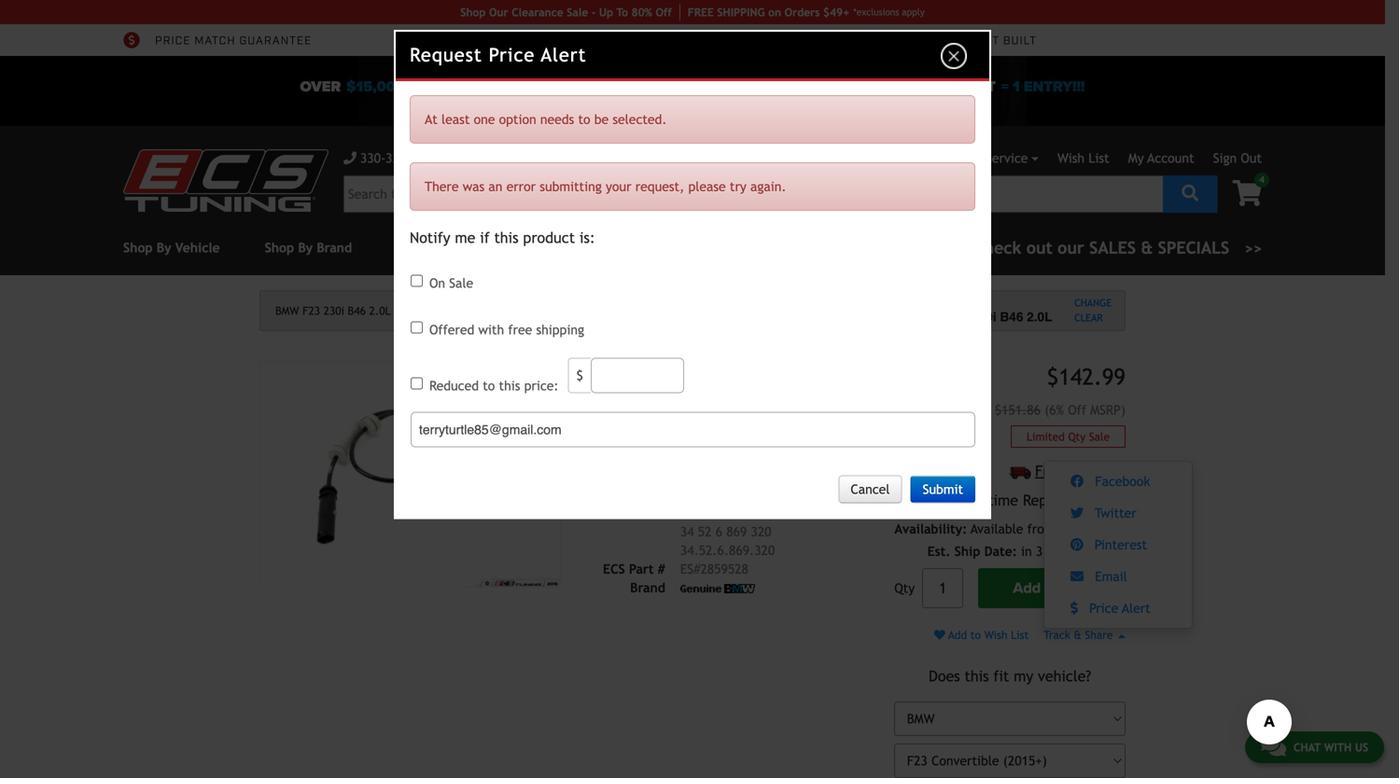 Task type: locate. For each thing, give the bounding box(es) containing it.
restore
[[591, 446, 634, 461]]

price alert
[[1086, 601, 1151, 616]]

330-
[[360, 151, 386, 166]]

with for offered
[[479, 323, 504, 338]]

us
[[1355, 741, 1369, 754]]

shipping
[[1070, 462, 1126, 480]]

price left "match"
[[155, 33, 191, 48]]

0 vertical spatial your
[[606, 179, 632, 194]]

add to wish list
[[946, 629, 1029, 642]]

account
[[1148, 151, 1195, 166]]

b46
[[348, 304, 366, 317], [1000, 310, 1024, 325]]

enthusiast built link
[[893, 32, 1037, 49]]

brand
[[317, 240, 352, 255], [630, 581, 666, 596]]

request price alert
[[410, 44, 587, 66]]

menu containing facebook
[[1044, 461, 1193, 629]]

your inside "replace your abs/dsc wheel speed sensor to restore traction control and abs braking."
[[641, 427, 667, 442]]

None checkbox
[[411, 322, 423, 334], [411, 378, 423, 390], [411, 322, 423, 334], [411, 378, 423, 390]]

1 vertical spatial -
[[737, 385, 745, 411]]

price match guarantee link
[[123, 32, 312, 49]]

b46 down shop by brand
[[348, 304, 366, 317]]

0 vertical spatial add
[[1013, 580, 1041, 598]]

brand for es# 2859528 brand
[[630, 581, 666, 596]]

0 vertical spatial brand
[[317, 240, 352, 255]]

1 vertical spatial with
[[1325, 741, 1352, 754]]

0 vertical spatial with
[[479, 323, 504, 338]]

this right if
[[494, 229, 519, 247]]

submit button
[[911, 476, 976, 504]]

price for price alert
[[1090, 601, 1119, 616]]

sign
[[1214, 151, 1237, 166]]

replace
[[591, 427, 637, 442]]

price:
[[524, 379, 559, 394]]

one
[[474, 112, 495, 127]]

vehicle?
[[1038, 668, 1092, 685]]

1 horizontal spatial clearance
[[512, 6, 564, 19]]

1 horizontal spatial speed
[[766, 427, 801, 442]]

1 horizontal spatial f23
[[947, 310, 969, 325]]

- left 'up'
[[592, 6, 596, 19]]

0 horizontal spatial b46
[[348, 304, 366, 317]]

add
[[1013, 580, 1041, 598], [949, 629, 967, 642]]

1 vertical spatial clearance
[[449, 240, 509, 255]]

fit
[[994, 668, 1010, 685]]

1 horizontal spatial -
[[737, 385, 745, 411]]

add down the est. ship date: in 3 business days
[[1013, 580, 1041, 598]]

abs
[[706, 360, 745, 387], [760, 446, 782, 461]]

2 vertical spatial sale
[[1089, 430, 1110, 443]]

wish left my
[[1058, 151, 1085, 166]]

1
[[1013, 78, 1020, 96]]

1 horizontal spatial &
[[1141, 238, 1153, 258]]

add right the heart image
[[949, 629, 967, 642]]

0 horizontal spatial speed
[[591, 385, 654, 411]]

1 horizontal spatial alert
[[1123, 601, 1151, 616]]

None text field
[[591, 358, 684, 394], [923, 569, 964, 609], [591, 358, 684, 394], [923, 569, 964, 609]]

4 link
[[1218, 173, 1270, 208]]

from
[[1028, 522, 1055, 537]]

-
[[592, 6, 596, 19], [737, 385, 745, 411]]

front
[[643, 360, 700, 387]]

0 horizontal spatial add
[[949, 629, 967, 642]]

1 vertical spatial &
[[1074, 629, 1082, 642]]

1 horizontal spatial add
[[1013, 580, 1041, 598]]

- left the priced
[[737, 385, 745, 411]]

price inside price alert "link"
[[1090, 601, 1119, 616]]

your up traction
[[641, 427, 667, 442]]

brand inside es# 2859528 brand
[[630, 581, 666, 596]]

by
[[298, 240, 313, 255], [430, 240, 445, 255]]

wheel inside "replace your abs/dsc wheel speed sensor to restore traction control and abs braking."
[[725, 427, 762, 442]]

0 horizontal spatial bmw
[[275, 304, 299, 317]]

specials
[[1158, 238, 1230, 258]]

b46 left clear
[[1000, 310, 1024, 325]]

sign out link
[[1214, 151, 1262, 166]]

2 horizontal spatial shop
[[461, 6, 486, 19]]

wheel inside oem front abs wheel speed sensor - priced each
[[752, 360, 817, 387]]

1 vertical spatial lifetime
[[962, 492, 1019, 510]]

chat right live
[[500, 151, 527, 166]]

2.0l
[[369, 304, 391, 317], [1027, 310, 1053, 325]]

price up share
[[1090, 601, 1119, 616]]

None checkbox
[[411, 275, 423, 287]]

0 horizontal spatial 2.0l
[[369, 304, 391, 317]]

wheel left each
[[752, 360, 817, 387]]

shop for shop by brand
[[265, 240, 294, 255]]

lifetime
[[540, 33, 595, 48], [962, 492, 1019, 510]]

add to wish list link
[[934, 629, 1029, 642]]

shop our clearance sale - up to 80% off link
[[461, 4, 680, 21]]

34 52 6 869 320
[[681, 525, 772, 540]]

1 horizontal spatial chat
[[1294, 741, 1321, 754]]

0 horizontal spatial your
[[606, 179, 632, 194]]

$151.86 (6% off msrp)
[[995, 403, 1126, 418]]

0 horizontal spatial abs
[[706, 360, 745, 387]]

0 vertical spatial chat
[[500, 151, 527, 166]]

0 horizontal spatial lifetime
[[540, 33, 595, 48]]

cancel button
[[839, 476, 902, 504]]

shop for shop our clearance sale - up to 80% off
[[461, 6, 486, 19]]

on
[[430, 276, 445, 291]]

clear
[[1075, 312, 1103, 324]]

search image
[[1182, 185, 1199, 202]]

list
[[1089, 151, 1110, 166], [1011, 629, 1029, 642]]

0 horizontal spatial brand
[[317, 240, 352, 255]]

0 vertical spatial -
[[592, 6, 596, 19]]

to left cart
[[1045, 580, 1059, 598]]

list left track on the right
[[1011, 629, 1029, 642]]

f23
[[303, 304, 320, 317], [947, 310, 969, 325]]

wish
[[1058, 151, 1085, 166], [985, 629, 1008, 642]]

es#2859528 - 34526869320 - oem front abs wheel speed sensor - priced each - replace your abs/dsc wheel speed sensor to restore traction control and abs braking. - genuine bmw - bmw image
[[260, 361, 561, 588]]

0 horizontal spatial clearance
[[449, 240, 509, 255]]

with left free
[[479, 323, 504, 338]]

0 horizontal spatial shop
[[265, 240, 294, 255]]

speed up braking.
[[766, 427, 801, 442]]

an
[[489, 179, 503, 194]]

est.
[[928, 544, 951, 559]]

brand for shop by brand
[[317, 240, 352, 255]]

es# 2859528 brand
[[630, 562, 749, 596]]

0 vertical spatial wheel
[[752, 360, 817, 387]]

free
[[508, 323, 532, 338]]

needs
[[540, 112, 574, 127]]

to right reduced
[[483, 379, 495, 394]]

sale right on
[[449, 276, 474, 291]]

1 horizontal spatial bmw
[[911, 310, 943, 325]]

to inside "replace your abs/dsc wheel speed sensor to restore traction control and abs braking."
[[846, 427, 858, 442]]

0 vertical spatial alert
[[541, 44, 587, 66]]

#
[[658, 562, 666, 577]]

to inside button
[[1045, 580, 1059, 598]]

1 by from the left
[[298, 240, 313, 255]]

speed inside oem front abs wheel speed sensor - priced each
[[591, 385, 654, 411]]

speed for sensor
[[591, 385, 654, 411]]

bmw
[[275, 304, 299, 317], [911, 310, 943, 325]]

1 vertical spatial speed
[[766, 427, 801, 442]]

142.99
[[1059, 364, 1126, 390]]

0 vertical spatial abs
[[706, 360, 745, 387]]

1 vertical spatial your
[[641, 427, 667, 442]]

built
[[1004, 33, 1037, 48]]

2 by from the left
[[430, 240, 445, 255]]

by left me
[[430, 240, 445, 255]]

price inside price match guarantee link
[[155, 33, 191, 48]]

0 horizontal spatial by
[[298, 240, 313, 255]]

1 vertical spatial sale
[[449, 276, 474, 291]]

to right the heart image
[[971, 629, 981, 642]]

1 horizontal spatial your
[[641, 427, 667, 442]]

there was an error submitting your request, please try again. alert
[[410, 162, 976, 211]]

0 vertical spatial speed
[[591, 385, 654, 411]]

1 vertical spatial wheel
[[725, 427, 762, 442]]

=
[[1002, 78, 1009, 96]]

add for add to wish list
[[949, 629, 967, 642]]

abs right and at the bottom of page
[[760, 446, 782, 461]]

*exclusions apply link
[[854, 5, 925, 19]]

2 horizontal spatial price
[[1090, 601, 1119, 616]]

to right sensor
[[846, 427, 858, 442]]

1 horizontal spatial wish
[[1058, 151, 1085, 166]]

&
[[1141, 238, 1153, 258], [1074, 629, 1082, 642]]

speed inside "replace your abs/dsc wheel speed sensor to restore traction control and abs braking."
[[766, 427, 801, 442]]

alert down email link
[[1123, 601, 1151, 616]]

add to cart button
[[979, 569, 1126, 609]]

0 vertical spatial list
[[1089, 151, 1110, 166]]

lifetime for lifetime replacement
[[962, 492, 1019, 510]]

speed up replace
[[591, 385, 654, 411]]

msrp)
[[1091, 403, 1126, 418]]

twitter link
[[1053, 502, 1183, 526]]

1 horizontal spatial lifetime
[[962, 492, 1019, 510]]

qty down off
[[1069, 430, 1086, 443]]

wish up fit
[[985, 629, 1008, 642]]

1 vertical spatial alert
[[1123, 601, 1151, 616]]

product
[[523, 229, 575, 247]]

control
[[689, 446, 731, 461]]

days
[[1099, 544, 1126, 559]]

abs inside oem front abs wheel speed sensor - priced each
[[706, 360, 745, 387]]

0 horizontal spatial alert
[[541, 44, 587, 66]]

this product is lifetime replacement eligible image
[[938, 489, 961, 513]]

bmw f23 230i b46 2.0l
[[275, 304, 391, 317], [911, 310, 1053, 325]]

off
[[656, 6, 672, 19]]

brand up the bmw f23 230i b46 2.0l link
[[317, 240, 352, 255]]

& right sales
[[1141, 238, 1153, 258]]

add to cart
[[1013, 580, 1091, 598]]

sale left 'up'
[[567, 6, 588, 19]]

sale down msrp)
[[1089, 430, 1110, 443]]

1 horizontal spatial list
[[1089, 151, 1110, 166]]

price down our
[[489, 44, 535, 66]]

0 vertical spatial wish
[[1058, 151, 1085, 166]]

1 horizontal spatial shop
[[397, 240, 426, 255]]

1 horizontal spatial by
[[430, 240, 445, 255]]

1 horizontal spatial qty
[[1069, 430, 1086, 443]]

out
[[1241, 151, 1262, 166]]

support
[[633, 33, 689, 48]]

& right track on the right
[[1074, 629, 1082, 642]]

0 horizontal spatial price
[[155, 33, 191, 48]]

1 horizontal spatial brand
[[630, 581, 666, 596]]

1 vertical spatial brand
[[630, 581, 666, 596]]

limited
[[1027, 430, 1065, 443]]

1 vertical spatial wish
[[985, 629, 1008, 642]]

sale
[[567, 6, 588, 19], [449, 276, 474, 291], [1089, 430, 1110, 443]]

traction
[[638, 446, 685, 461]]

80%
[[632, 6, 653, 19]]

this left price:
[[499, 379, 520, 394]]

free ship ping on orders $49+ *exclusions apply
[[688, 6, 925, 19]]

wheel up and at the bottom of page
[[725, 427, 762, 442]]

shop by brand
[[265, 240, 352, 255]]

abs right front
[[706, 360, 745, 387]]

to left be
[[578, 112, 591, 127]]

by up the bmw f23 230i b46 2.0l link
[[298, 240, 313, 255]]

0 horizontal spatial sale
[[449, 276, 474, 291]]

1 vertical spatial list
[[1011, 629, 1029, 642]]

please
[[689, 179, 726, 194]]

1 vertical spatial add
[[949, 629, 967, 642]]

0 vertical spatial &
[[1141, 238, 1153, 258]]

1 horizontal spatial 230i
[[972, 310, 997, 325]]

1 horizontal spatial price
[[489, 44, 535, 66]]

lifetime down 'shop our clearance sale - up to 80% off'
[[540, 33, 595, 48]]

brand down the part
[[630, 581, 666, 596]]

priced
[[752, 385, 819, 411]]

0 horizontal spatial &
[[1074, 629, 1082, 642]]

genuine bmw image
[[681, 585, 755, 594]]

1 horizontal spatial sale
[[567, 6, 588, 19]]

by for brand
[[298, 240, 313, 255]]

request
[[410, 44, 482, 66]]

with left us
[[1325, 741, 1352, 754]]

1 horizontal spatial bmw f23 230i b46 2.0l
[[911, 310, 1053, 325]]

list left my
[[1089, 151, 1110, 166]]

1 vertical spatial abs
[[760, 446, 782, 461]]

0 horizontal spatial list
[[1011, 629, 1029, 642]]

lifetime up available
[[962, 492, 1019, 510]]

your left request,
[[606, 179, 632, 194]]

0 vertical spatial lifetime
[[540, 33, 595, 48]]

add inside button
[[1013, 580, 1041, 598]]

0 horizontal spatial bmw f23 230i b46 2.0l
[[275, 304, 391, 317]]

price for price match guarantee
[[155, 33, 191, 48]]

alert down 'shop our clearance sale - up to 80% off'
[[541, 44, 587, 66]]

track
[[1044, 629, 1071, 642]]

0 horizontal spatial with
[[479, 323, 504, 338]]

1 horizontal spatial abs
[[760, 446, 782, 461]]

date:
[[985, 544, 1018, 559]]

0 vertical spatial clearance
[[512, 6, 564, 19]]

chat left us
[[1294, 741, 1321, 754]]

at
[[425, 112, 438, 127]]

this left fit
[[965, 668, 989, 685]]

twitter
[[1092, 506, 1137, 521]]

4
[[1260, 174, 1265, 185]]

1 vertical spatial qty
[[895, 581, 915, 596]]

error
[[507, 179, 536, 194]]

menu
[[1044, 461, 1193, 629]]

1 horizontal spatial with
[[1325, 741, 1352, 754]]

qty down availability:
[[895, 581, 915, 596]]



Task type: describe. For each thing, give the bounding box(es) containing it.
in
[[1021, 544, 1032, 559]]

with for chat
[[1325, 741, 1352, 754]]

$49+
[[824, 6, 850, 19]]

sensor
[[805, 427, 842, 442]]

replace your abs/dsc wheel speed sensor to restore traction control and abs braking.
[[591, 427, 858, 461]]

up
[[599, 6, 613, 19]]

0 vertical spatial qty
[[1069, 430, 1086, 443]]

0 vertical spatial this
[[494, 229, 519, 247]]

shop our clearance sale - up to 80% off
[[461, 6, 672, 19]]

pinterest link
[[1053, 533, 1183, 558]]

ping
[[741, 6, 765, 19]]

phone image
[[344, 152, 357, 165]]

0 horizontal spatial chat
[[500, 151, 527, 166]]

clearance for our
[[512, 6, 564, 19]]

abs/dsc
[[671, 427, 721, 442]]

offered
[[430, 323, 475, 338]]

es#
[[681, 562, 701, 577]]

869-
[[729, 506, 755, 521]]

my account link
[[1129, 151, 1195, 166]]

add for add to cart
[[1013, 580, 1041, 598]]

availability:
[[895, 522, 968, 537]]

Your email email field
[[411, 412, 976, 448]]

submitting
[[540, 179, 602, 194]]

replacement
[[1023, 492, 1110, 510]]

on sale
[[430, 276, 474, 291]]

sign out
[[1214, 151, 1262, 166]]

guarantee
[[239, 33, 312, 48]]

share
[[1085, 629, 1113, 642]]

live
[[472, 151, 496, 166]]

orders
[[785, 6, 820, 19]]

lifetime tech support
[[540, 33, 689, 48]]

330-331-2003 link
[[344, 148, 439, 168]]

shop for shop by clearance
[[397, 240, 426, 255]]

available
[[971, 522, 1024, 537]]

abs inside "replace your abs/dsc wheel speed sensor to restore traction control and abs braking."
[[760, 446, 782, 461]]

1 horizontal spatial b46
[[1000, 310, 1024, 325]]

2003
[[411, 151, 439, 166]]

0 horizontal spatial f23
[[303, 304, 320, 317]]

bmw f23 230i b46 2.0l link
[[275, 304, 400, 317]]

is:
[[580, 229, 595, 247]]

$151.86
[[995, 403, 1041, 418]]

1 vertical spatial this
[[499, 379, 520, 394]]

heart image
[[934, 630, 946, 641]]

331-
[[386, 151, 411, 166]]

part
[[629, 562, 654, 577]]

ecs tuning 'spin to win' contest logo image
[[582, 63, 804, 110]]

wheel for abs
[[752, 360, 817, 387]]

selected.
[[613, 112, 667, 127]]

free shipping image
[[1010, 467, 1031, 480]]

0 horizontal spatial wish
[[985, 629, 1008, 642]]

wheel for abs/dsc
[[725, 427, 762, 442]]

330-331-2003
[[360, 151, 439, 166]]

0 horizontal spatial qty
[[895, 581, 915, 596]]

and
[[735, 446, 757, 461]]

(6%
[[1045, 403, 1064, 418]]

business
[[1047, 544, 1096, 559]]

me
[[455, 229, 476, 247]]

ship
[[955, 544, 981, 559]]

email link
[[1053, 565, 1183, 589]]

by for clearance
[[430, 240, 445, 255]]

1 vertical spatial chat
[[1294, 741, 1321, 754]]

each
[[826, 385, 875, 411]]

entry!!!
[[1024, 78, 1085, 96]]

offered with free shipping
[[430, 323, 585, 338]]

speed for sensor
[[766, 427, 801, 442]]

enthusiast
[[924, 33, 1000, 48]]

0 vertical spatial sale
[[567, 6, 588, 19]]

your inside there was an error submitting your request, please try again. alert
[[606, 179, 632, 194]]

1 horizontal spatial 2.0l
[[1027, 310, 1053, 325]]

lifetime replacement
[[962, 492, 1110, 510]]

least
[[442, 112, 470, 127]]

oem front abs wheel speed sensor - priced each
[[591, 360, 875, 411]]

0 horizontal spatial -
[[592, 6, 596, 19]]

2 horizontal spatial sale
[[1089, 430, 1110, 443]]

track & share
[[1044, 629, 1117, 642]]

to for reduced to this price:
[[483, 379, 495, 394]]

my
[[1129, 151, 1144, 166]]

comments image
[[454, 152, 468, 165]]

sensor
[[661, 385, 730, 411]]

0 horizontal spatial 230i
[[324, 304, 344, 317]]

request,
[[636, 179, 685, 194]]

live chat link
[[454, 148, 554, 168]]

again.
[[751, 179, 787, 194]]

& for track
[[1074, 629, 1082, 642]]

- inside oem front abs wheel speed sensor - priced each
[[737, 385, 745, 411]]

& for sales
[[1141, 238, 1153, 258]]

enthusiast built
[[924, 33, 1037, 48]]

on
[[769, 6, 782, 19]]

to for add to cart
[[1045, 580, 1059, 598]]

34-
[[681, 506, 699, 521]]

$15,000
[[347, 78, 405, 96]]

free
[[1035, 462, 1065, 480]]

chat with us
[[1294, 741, 1369, 754]]

alert inside "link"
[[1123, 601, 1151, 616]]

52-
[[699, 506, 718, 521]]

live chat
[[472, 151, 527, 166]]

ecs tuning image
[[123, 149, 329, 212]]

lifetime tech support link
[[508, 32, 689, 49]]

does this fit my vehicle?
[[929, 668, 1092, 685]]

at least one option needs to be selected. alert
[[410, 95, 976, 144]]

off
[[1068, 403, 1087, 418]]

clearance for by
[[449, 240, 509, 255]]

lifetime for lifetime tech support
[[540, 33, 595, 48]]

try
[[730, 179, 747, 194]]

change link
[[1075, 296, 1112, 311]]

34.52.6.869.320
[[681, 543, 775, 558]]

to inside alert
[[578, 112, 591, 127]]

shop by brand link
[[265, 240, 352, 255]]

to for add to wish list
[[971, 629, 981, 642]]

oem
[[591, 360, 636, 387]]

= 1 entry!!!
[[1002, 78, 1085, 96]]

shop by clearance
[[397, 240, 509, 255]]

facebook
[[1092, 474, 1151, 489]]

2 vertical spatial this
[[965, 668, 989, 685]]

reduced to this price:
[[430, 379, 559, 394]]

supplier
[[1059, 522, 1107, 537]]

pinterest
[[1091, 538, 1148, 553]]

34-52-6-869-320 34 52 6 869 320 34.52.6.869.320 ecs part #
[[603, 506, 775, 577]]



Task type: vqa. For each thing, say whether or not it's contained in the screenshot.
ES#2944541 - LIS35260 - Plastic Fastener Remover - Remove plastic hold down fasteners quickly and easily - Lisle - Audi BMW Volkswagen Mercedes Benz MINI Porsche image
no



